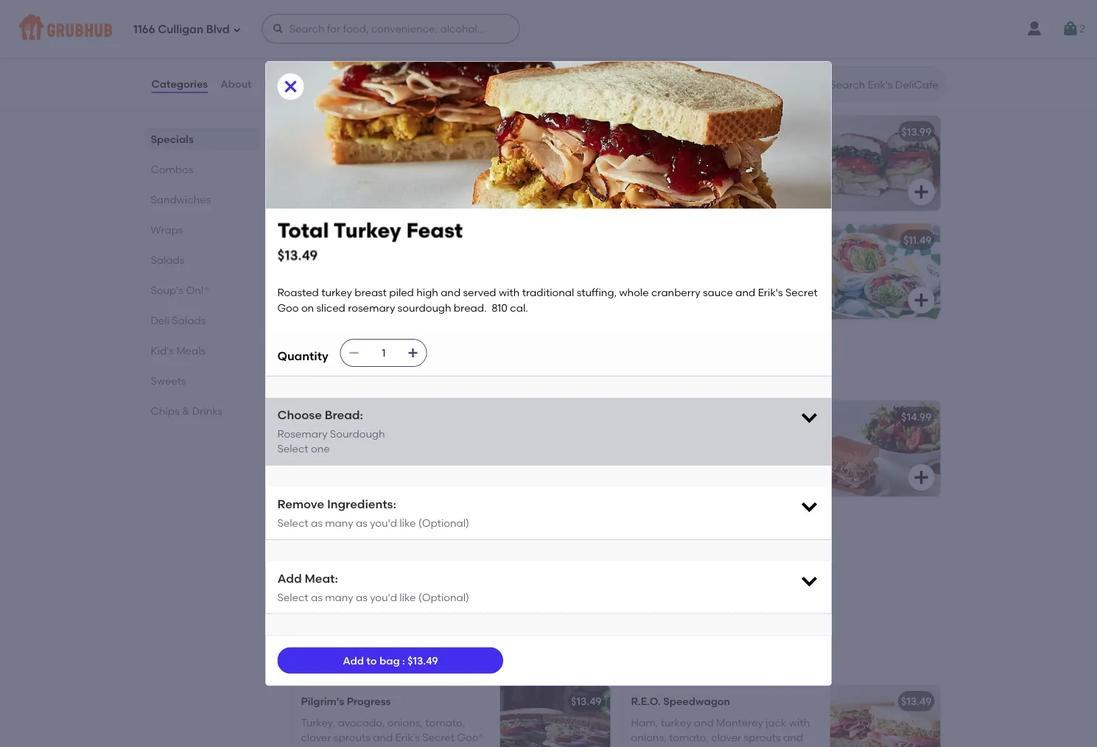 Task type: vqa. For each thing, say whether or not it's contained in the screenshot.
(Vegetarian, related to Mexican Rice (Vegetarian, Dairy Free, Gluten Free)
no



Task type: describe. For each thing, give the bounding box(es) containing it.
soup for bowl
[[670, 447, 694, 459]]

house for cup
[[384, 447, 414, 459]]

select for remove
[[278, 517, 309, 529]]

kid's
[[151, 344, 174, 357]]

0 vertical spatial roasted turkey breast piled high and served with traditional stuffing, whole cranberry sauce and erik's secret goo on sliced rosemary sourdough bread.  810 cal.
[[301, 146, 484, 219]]

roll.
[[662, 206, 679, 219]]

deli for whole sandwich with character with a cup of soup or house salad or deli salad.
[[459, 447, 477, 459]]

onion
[[631, 206, 659, 219]]

0 vertical spatial salads
[[151, 254, 185, 266]]

soup's on!®
[[151, 284, 209, 296]]

for
[[289, 86, 303, 96]]

baja kickin' chicken club
[[631, 125, 761, 138]]

salad. for bowl
[[631, 462, 662, 474]]

and inside chicken breast, bacon, pepper jack, avocado, hot cherry peppers, red bell peppers, onions, tomato, lettuce and jalapeno ranch on a peppered onion roll. served warm.
[[631, 191, 651, 204]]

$13.49 for turkey, avocado, onions, tomato, clover sprouts and erik's secret goo® on hearty 9-grain bread. 550 cal.
[[571, 696, 602, 708]]

ranch
[[700, 191, 730, 204]]

soup for cup
[[344, 447, 369, 459]]

club
[[737, 125, 761, 138]]

kid's meals
[[151, 344, 206, 357]]

& inside tab
[[182, 405, 190, 417]]

red
[[781, 161, 798, 174]]

550
[[425, 746, 444, 747]]

categories
[[151, 78, 208, 90]]

1 vertical spatial cranberry
[[652, 287, 701, 299]]

(optional) for meat:
[[419, 591, 470, 604]]

combos for combos make it a square meal!
[[289, 350, 354, 369]]

1 vertical spatial sauce
[[703, 287, 733, 299]]

remove
[[278, 497, 324, 511]]

bell
[[631, 176, 649, 189]]

jack,
[[789, 146, 812, 159]]

on inside turkey, avocado, onions, tomato, clover sprouts and erik's secret goo® on hearty 9-grain bread. 550 cal.
[[301, 746, 314, 747]]

1 horizontal spatial served
[[463, 287, 496, 299]]

square meal
[[301, 411, 365, 423]]

$14.99
[[902, 411, 932, 423]]

0 vertical spatial breast
[[378, 146, 410, 159]]

beets,
[[390, 254, 421, 267]]

tomato, inside chicken breast, bacon, pepper jack, avocado, hot cherry peppers, red bell peppers, onions, tomato, lettuce and jalapeno ranch on a peppered onion roll. served warm.
[[736, 176, 776, 189]]

jack
[[766, 716, 787, 729]]

blueberry
[[342, 284, 390, 297]]

hot
[[681, 161, 698, 174]]

canned
[[397, 555, 435, 567]]

lettuce
[[778, 176, 813, 189]]

9-
[[351, 746, 362, 747]]

1 vertical spatial goo
[[278, 301, 299, 314]]

on down carrots,
[[301, 301, 314, 314]]

ham,
[[631, 716, 658, 729]]

$13.49 for ham, turkey and monterey jack with onions, tomato, clover sprouts and secret goo on fresh bak
[[901, 696, 932, 708]]

ingredients:
[[327, 497, 396, 511]]

on up 'salad'
[[360, 191, 372, 204]]

a inside half sandwich with character with a bowl of soup or house salad or deli salad.
[[804, 432, 811, 444]]

monterey
[[716, 716, 763, 729]]

many for ingredients:
[[325, 517, 354, 529]]

secret inside turkey, avocado, onions, tomato, clover sprouts and erik's secret goo® on hearty 9-grain bread. 550 cal.
[[422, 731, 455, 744]]

a inside the 'whole sandwich with character with a cup of soup or house salad or deli salad.'
[[301, 447, 308, 459]]

baja kickin' chicken club image
[[830, 115, 941, 211]]

clover inside turkey, avocado, onions, tomato, clover sprouts and erik's secret goo® on hearty 9-grain bread. 550 cal.
[[301, 731, 331, 744]]

about
[[221, 78, 252, 90]]

main navigation navigation
[[0, 0, 1097, 57]]

with inside a whole sandwich with character, a bag of chips and a canned soda or bottled water.
[[395, 540, 416, 553]]

time
[[344, 86, 364, 96]]

meals
[[176, 344, 206, 357]]

sweet beet salad image
[[500, 224, 611, 319]]

1 vertical spatial bread.
[[454, 301, 487, 314]]

half sandwich with character with a bowl of soup or house salad or deli salad.
[[631, 432, 811, 474]]

honey
[[301, 269, 332, 282]]

1 vertical spatial breast
[[355, 287, 387, 299]]

on!®
[[186, 284, 209, 296]]

as down the meat:
[[311, 591, 323, 604]]

grain
[[362, 746, 388, 747]]

quantity
[[278, 348, 329, 363]]

1 vertical spatial piled
[[389, 287, 414, 299]]

kid's meals tab
[[151, 343, 254, 358]]

sweet beet salad
[[301, 234, 390, 246]]

1 horizontal spatial sourdough
[[398, 301, 451, 314]]

1 vertical spatial traditional
[[522, 287, 574, 299]]

of for bag
[[324, 555, 334, 567]]

warm
[[324, 656, 351, 667]]

vinaigrette.
[[301, 299, 358, 312]]

1166 culligan blvd
[[133, 23, 230, 36]]

salad
[[360, 234, 390, 246]]

add for add to bag
[[343, 654, 364, 667]]

sweets tab
[[151, 373, 254, 388]]

select inside the choose bread: rosemary sourdough select one
[[278, 442, 309, 455]]

r.e.o. speedwagon
[[631, 696, 731, 708]]

0 vertical spatial bread.
[[357, 206, 390, 219]]

deli
[[151, 314, 170, 327]]

0 vertical spatial sourdough
[[301, 206, 355, 219]]

total for total turkey feast $13.49
[[278, 218, 329, 243]]

many for meat:
[[325, 591, 354, 604]]

sprouts inside "ham, turkey and monterey jack with onions, tomato, clover sprouts and secret goo on fresh bak"
[[744, 731, 781, 744]]

reviews
[[264, 78, 305, 90]]

2 button
[[1062, 15, 1086, 42]]

salads tab
[[151, 252, 254, 268]]

0 vertical spatial piled
[[413, 146, 438, 159]]

speedwagon
[[664, 696, 731, 708]]

with inside "ham, turkey and monterey jack with onions, tomato, clover sprouts and secret goo on fresh bak"
[[789, 716, 810, 729]]

Input item quantity number field
[[368, 340, 400, 366]]

sweet
[[301, 234, 332, 246]]

total for total turkey feast
[[301, 125, 326, 138]]

bacon,
[[712, 146, 747, 159]]

culligan
[[158, 23, 204, 36]]

svg image up reviews on the top left
[[272, 23, 284, 35]]

goo®
[[457, 731, 484, 744]]

lettuce,
[[350, 254, 388, 267]]

drinks
[[192, 405, 223, 417]]

bread. inside turkey, avocado, onions, tomato, clover sprouts and erik's secret goo® on hearty 9-grain bread. 550 cal.
[[390, 746, 423, 747]]

rosemary
[[278, 427, 328, 440]]

specials tab
[[151, 131, 254, 147]]

as down water.
[[356, 591, 368, 604]]

bowl
[[631, 447, 655, 459]]

salad for whole sandwich with character with a cup of soup or house salad or deli salad.
[[416, 447, 444, 459]]

of for bowl
[[658, 447, 668, 459]]

it
[[315, 371, 320, 382]]

soda
[[438, 555, 463, 567]]

sandwich for half
[[654, 432, 702, 444]]

0 vertical spatial stuffing,
[[415, 161, 455, 174]]

chips & drinks
[[151, 405, 223, 417]]

wraps
[[151, 223, 183, 236]]

chips
[[336, 555, 363, 567]]

add for add meat:
[[278, 571, 302, 586]]

house for bowl
[[709, 447, 740, 459]]

select for add
[[278, 591, 309, 604]]

pilgrim's
[[301, 696, 344, 708]]

sourdough
[[330, 427, 385, 440]]

1 vertical spatial 810
[[492, 301, 508, 314]]

square meal image
[[500, 401, 611, 497]]

choose bread: rosemary sourdough select one
[[278, 408, 385, 455]]

pepper
[[750, 146, 786, 159]]

character,
[[418, 540, 472, 553]]

sandwich for whole
[[335, 432, 383, 444]]

about button
[[220, 57, 252, 111]]

salad for half sandwich with character with a bowl of soup or house salad or deli salad.
[[742, 447, 770, 459]]

svg image down $14.99 at the right bottom
[[913, 469, 931, 486]]

a inside specials for a limited time only.
[[305, 86, 311, 96]]

0 vertical spatial sauce
[[385, 176, 415, 189]]

0 vertical spatial high
[[440, 146, 462, 159]]

cal. inside 'arcadian lettuce, beets, gorgonzola, honey maple walnuts, shredded carrots, blueberry pomegranate vinaigrette.  560 cal.'
[[381, 299, 399, 312]]

combos make it a square meal!
[[289, 350, 386, 382]]

0 vertical spatial roasted
[[301, 146, 343, 159]]

ham, turkey and monterey jack with onions, tomato, clover sprouts and secret goo on fresh bak
[[631, 716, 810, 747]]

meal
[[340, 411, 365, 423]]

whole inside a whole sandwich with character, a bag of chips and a canned soda or bottled water.
[[311, 540, 341, 553]]

1 vertical spatial whole
[[619, 287, 649, 299]]

hearty
[[316, 746, 349, 747]]

chips
[[151, 405, 179, 417]]

bag lunch
[[301, 519, 355, 532]]

pomegranate
[[392, 284, 462, 297]]

1 vertical spatial roasted turkey breast piled high and served with traditional stuffing, whole cranberry sauce and erik's secret goo on sliced rosemary sourdough bread.  810 cal.
[[278, 287, 820, 314]]

lunch
[[324, 519, 355, 532]]

0 horizontal spatial peppers,
[[652, 176, 696, 189]]

soup's
[[151, 284, 184, 296]]

a whole sandwich with character, a bag of chips and a canned soda or bottled water.
[[301, 540, 481, 582]]

sprouts inside turkey, avocado, onions, tomato, clover sprouts and erik's secret goo® on hearty 9-grain bread. 550 cal.
[[334, 731, 371, 744]]

avocado, inside turkey, avocado, onions, tomato, clover sprouts and erik's secret goo® on hearty 9-grain bread. 550 cal.
[[338, 716, 385, 729]]

a
[[301, 540, 309, 553]]

and inside a whole sandwich with character, a bag of chips and a canned soda or bottled water.
[[365, 555, 385, 567]]

on inside "ham, turkey and monterey jack with onions, tomato, clover sprouts and secret goo on fresh bak"
[[690, 746, 703, 747]]

sandwiches classic, warm & veggie.
[[289, 635, 393, 667]]

avocado, inside chicken breast, bacon, pepper jack, avocado, hot cherry peppers, red bell peppers, onions, tomato, lettuce and jalapeno ranch on a peppered onion roll. served warm.
[[631, 161, 678, 174]]

onions, inside chicken breast, bacon, pepper jack, avocado, hot cherry peppers, red bell peppers, onions, tomato, lettuce and jalapeno ranch on a peppered onion roll. served warm.
[[698, 176, 734, 189]]



Task type: locate. For each thing, give the bounding box(es) containing it.
goo left fresh
[[666, 746, 687, 747]]

soup right bowl
[[670, 447, 694, 459]]

combos up it
[[289, 350, 354, 369]]

of for cup
[[332, 447, 342, 459]]

2 character from the left
[[728, 432, 778, 444]]

feast for total turkey feast $13.49
[[406, 218, 463, 243]]

many down the meat:
[[325, 591, 354, 604]]

bread:
[[325, 408, 363, 422]]

2 vertical spatial whole
[[311, 540, 341, 553]]

of inside half sandwich with character with a bowl of soup or house salad or deli salad.
[[658, 447, 668, 459]]

2 vertical spatial bread.
[[390, 746, 423, 747]]

sandwich down meal
[[335, 432, 383, 444]]

1 character from the left
[[409, 432, 459, 444]]

0 vertical spatial erik's
[[440, 176, 465, 189]]

onions, down the cherry on the right top of the page
[[698, 176, 734, 189]]

1 horizontal spatial salad.
[[631, 462, 662, 474]]

wraps tab
[[151, 222, 254, 237]]

avocado,
[[631, 161, 678, 174], [338, 716, 385, 729]]

bag lunch image
[[500, 509, 611, 605]]

1 vertical spatial select
[[278, 517, 309, 529]]

turkey up lettuce,
[[334, 218, 401, 243]]

blvd
[[206, 23, 230, 36]]

& left to
[[353, 656, 359, 667]]

shredded
[[413, 269, 460, 282]]

secret inside "ham, turkey and monterey jack with onions, tomato, clover sprouts and secret goo on fresh bak"
[[631, 746, 664, 747]]

select down rosemary
[[278, 442, 309, 455]]

$13.49 inside the total turkey feast $13.49
[[278, 247, 318, 264]]

of up bottled
[[324, 555, 334, 567]]

gorgonzola,
[[423, 254, 484, 267]]

bag down a
[[301, 555, 321, 567]]

house inside the 'whole sandwich with character with a cup of soup or house salad or deli salad.'
[[384, 447, 414, 459]]

0 horizontal spatial feast
[[364, 125, 392, 138]]

0 horizontal spatial onions,
[[388, 716, 423, 729]]

svg image right blvd
[[233, 25, 241, 34]]

tomato, up fresh
[[669, 731, 709, 744]]

tomato,
[[736, 176, 776, 189], [425, 716, 465, 729], [669, 731, 709, 744]]

clover up fresh
[[711, 731, 742, 744]]

total down limited
[[301, 125, 326, 138]]

bottled
[[301, 570, 338, 582]]

1 vertical spatial salads
[[172, 314, 206, 327]]

of inside the 'whole sandwich with character with a cup of soup or house salad or deli salad.'
[[332, 447, 342, 459]]

Search Erik's DeliCafe search field
[[829, 77, 942, 91]]

goo up beet
[[336, 191, 357, 204]]

0 vertical spatial rosemary
[[406, 191, 454, 204]]

1 horizontal spatial specials
[[289, 65, 356, 84]]

onions, up erik's
[[388, 716, 423, 729]]

1 vertical spatial turkey
[[321, 287, 352, 299]]

1 horizontal spatial traditional
[[522, 287, 574, 299]]

sourdough up sweet
[[301, 206, 355, 219]]

1 salad from the left
[[416, 447, 444, 459]]

goo left vinaigrette.
[[278, 301, 299, 314]]

you'd for ingredients:
[[370, 517, 397, 529]]

sourdough down pomegranate
[[398, 301, 451, 314]]

cup
[[310, 447, 330, 459]]

0 vertical spatial chicken
[[693, 125, 735, 138]]

breast down total turkey feast
[[378, 146, 410, 159]]

on left fresh
[[690, 746, 703, 747]]

sandwiches for sandwiches
[[151, 193, 211, 206]]

tomato, inside "ham, turkey and monterey jack with onions, tomato, clover sprouts and secret goo on fresh bak"
[[669, 731, 709, 744]]

classic,
[[289, 656, 322, 667]]

bread. down erik's
[[390, 746, 423, 747]]

on left the hearty at the bottom left of page
[[301, 746, 314, 747]]

meat:
[[305, 571, 338, 586]]

roasted
[[301, 146, 343, 159], [278, 287, 319, 299]]

bag inside a whole sandwich with character, a bag of chips and a canned soda or bottled water.
[[301, 555, 321, 567]]

1 vertical spatial stuffing,
[[577, 287, 617, 299]]

combos inside tab
[[151, 163, 193, 175]]

0 horizontal spatial served
[[301, 161, 334, 174]]

avocado, down progress
[[338, 716, 385, 729]]

1 horizontal spatial sliced
[[375, 191, 404, 204]]

feast up gorgonzola,
[[406, 218, 463, 243]]

1 horizontal spatial salad
[[742, 447, 770, 459]]

square up whole
[[301, 411, 337, 423]]

0 horizontal spatial stuffing,
[[415, 161, 455, 174]]

as left lunch
[[311, 517, 323, 529]]

0 horizontal spatial add
[[278, 571, 302, 586]]

water.
[[340, 570, 371, 582]]

chicken down baja
[[631, 146, 672, 159]]

character for half sandwich with character with a bowl of soup or house salad or deli salad.
[[728, 432, 778, 444]]

turkey
[[329, 125, 361, 138], [334, 218, 401, 243]]

soup down sourdough
[[344, 447, 369, 459]]

a
[[305, 86, 311, 96], [747, 191, 754, 204], [322, 371, 328, 382], [804, 432, 811, 444], [301, 447, 308, 459], [475, 540, 481, 553], [388, 555, 394, 567]]

salad. down cup
[[301, 462, 331, 474]]

2 salad from the left
[[742, 447, 770, 459]]

reviews button
[[264, 57, 306, 111]]

on
[[360, 191, 372, 204], [732, 191, 745, 204], [301, 301, 314, 314], [301, 746, 314, 747], [690, 746, 703, 747]]

0 vertical spatial onions,
[[698, 176, 734, 189]]

0 horizontal spatial salad
[[416, 447, 444, 459]]

peppers, up jalapeno
[[652, 176, 696, 189]]

1 salad. from the left
[[301, 462, 331, 474]]

0 vertical spatial like
[[400, 517, 416, 529]]

0 horizontal spatial sandwiches
[[151, 193, 211, 206]]

1 soup from the left
[[344, 447, 369, 459]]

1 like from the top
[[400, 517, 416, 529]]

1 you'd from the top
[[370, 517, 397, 529]]

salad. inside half sandwich with character with a bowl of soup or house salad or deli salad.
[[631, 462, 662, 474]]

on up warm. at top
[[732, 191, 745, 204]]

specials inside tab
[[151, 133, 194, 145]]

baja
[[631, 125, 655, 138]]

salads up 'soup's'
[[151, 254, 185, 266]]

total turkey feast image
[[500, 115, 611, 211]]

2 vertical spatial goo
[[666, 746, 687, 747]]

you'd
[[370, 517, 397, 529], [370, 591, 397, 604]]

2 horizontal spatial onions,
[[698, 176, 734, 189]]

0 horizontal spatial bag
[[301, 555, 321, 567]]

erik's
[[395, 731, 420, 744]]

2 vertical spatial tomato,
[[669, 731, 709, 744]]

breast
[[378, 146, 410, 159], [355, 287, 387, 299]]

1 sprouts from the left
[[334, 731, 371, 744]]

0 horizontal spatial sandwich
[[335, 432, 383, 444]]

sandwiches up warm
[[289, 635, 383, 654]]

with
[[337, 161, 358, 174], [499, 287, 520, 299], [386, 432, 407, 444], [461, 432, 482, 444], [705, 432, 726, 444], [780, 432, 801, 444], [395, 540, 416, 553], [789, 716, 810, 729]]

1 horizontal spatial goo
[[336, 191, 357, 204]]

arcadian lettuce, beets, gorgonzola, honey maple walnuts, shredded carrots, blueberry pomegranate vinaigrette.  560 cal.
[[301, 254, 484, 312]]

you'd inside add meat: select as many as you'd like (optional)
[[370, 591, 397, 604]]

half
[[631, 432, 652, 444]]

salad. inside the 'whole sandwich with character with a cup of soup or house salad or deli salad.'
[[301, 462, 331, 474]]

0 horizontal spatial goo
[[278, 301, 299, 314]]

total inside the total turkey feast $13.49
[[278, 218, 329, 243]]

select inside remove ingredients: select as many as you'd like (optional)
[[278, 517, 309, 529]]

svg image inside 2 button
[[1062, 20, 1080, 38]]

served
[[682, 206, 716, 219]]

onions, down ham,
[[631, 731, 667, 744]]

character for whole sandwich with character with a cup of soup or house salad or deli salad.
[[409, 432, 459, 444]]

2 like from the top
[[400, 591, 416, 604]]

r.e.o. speedwagon image
[[830, 686, 941, 747]]

turkey
[[345, 146, 376, 159], [321, 287, 352, 299], [661, 716, 692, 729]]

0 vertical spatial peppers,
[[734, 161, 778, 174]]

like for add meat:
[[400, 591, 416, 604]]

(optional) up character,
[[419, 517, 470, 529]]

deli inside half sandwich with character with a bowl of soup or house salad or deli salad.
[[785, 447, 803, 459]]

make
[[289, 371, 313, 382]]

0 vertical spatial traditional
[[360, 161, 412, 174]]

1 vertical spatial combos
[[289, 350, 354, 369]]

character inside the 'whole sandwich with character with a cup of soup or house salad or deli salad.'
[[409, 432, 459, 444]]

like
[[400, 517, 416, 529], [400, 591, 416, 604]]

half sandwich combo image
[[830, 401, 941, 497]]

1166
[[133, 23, 155, 36]]

roasted down total turkey feast
[[301, 146, 343, 159]]

sourdough
[[301, 206, 355, 219], [398, 301, 451, 314]]

deli salads tab
[[151, 313, 254, 328]]

1 vertical spatial feast
[[406, 218, 463, 243]]

$11.49 button
[[622, 224, 941, 319]]

whole sandwich with character with a cup of soup or house salad or deli salad.
[[301, 432, 482, 474]]

salads right deli
[[172, 314, 206, 327]]

0 vertical spatial avocado,
[[631, 161, 678, 174]]

0 horizontal spatial soup
[[344, 447, 369, 459]]

specials up limited
[[289, 65, 356, 84]]

warm.
[[719, 206, 750, 219]]

house inside half sandwich with character with a bowl of soup or house salad or deli salad.
[[709, 447, 740, 459]]

feast down the "only."
[[364, 125, 392, 138]]

1 vertical spatial avocado,
[[338, 716, 385, 729]]

tomato, up peppered
[[736, 176, 776, 189]]

arcadian
[[301, 254, 348, 267]]

sliced up 'salad'
[[375, 191, 404, 204]]

of right bowl
[[658, 447, 668, 459]]

(optional) down the soda
[[419, 591, 470, 604]]

like down canned
[[400, 591, 416, 604]]

0 horizontal spatial cranberry
[[333, 176, 382, 189]]

0 vertical spatial select
[[278, 442, 309, 455]]

1 vertical spatial like
[[400, 591, 416, 604]]

(optional) for ingredients:
[[419, 517, 470, 529]]

(optional) inside remove ingredients: select as many as you'd like (optional)
[[419, 517, 470, 529]]

1 house from the left
[[384, 447, 414, 459]]

turkey down time
[[329, 125, 361, 138]]

many inside add meat: select as many as you'd like (optional)
[[325, 591, 354, 604]]

tomato, up "550"
[[425, 716, 465, 729]]

sauce
[[385, 176, 415, 189], [703, 287, 733, 299]]

0 vertical spatial add
[[278, 571, 302, 586]]

square inside combos make it a square meal!
[[330, 371, 361, 382]]

piled
[[413, 146, 438, 159], [389, 287, 414, 299]]

sandwich
[[343, 540, 392, 553]]

turkey for total turkey feast $13.49
[[334, 218, 401, 243]]

1 vertical spatial chicken
[[631, 146, 672, 159]]

pilgrim's progress image
[[500, 686, 611, 747]]

0 vertical spatial 810
[[393, 206, 409, 219]]

2 horizontal spatial tomato,
[[736, 176, 776, 189]]

bag left ':'
[[379, 654, 400, 667]]

1 vertical spatial bag
[[379, 654, 400, 667]]

1 many from the top
[[325, 517, 354, 529]]

0 horizontal spatial rosemary
[[348, 301, 395, 314]]

only.
[[366, 86, 385, 96]]

1 vertical spatial sourdough
[[398, 301, 451, 314]]

sweets
[[151, 374, 186, 387]]

0 horizontal spatial house
[[384, 447, 414, 459]]

goo inside "ham, turkey and monterey jack with onions, tomato, clover sprouts and secret goo on fresh bak"
[[666, 746, 687, 747]]

$13.49 for roasted turkey breast piled high and served with traditional stuffing, whole cranberry sauce and erik's secret goo on sliced rosemary sourdough bread.  810 cal.
[[571, 125, 602, 138]]

0 horizontal spatial sourdough
[[301, 206, 355, 219]]

sandwich inside the 'whole sandwich with character with a cup of soup or house salad or deli salad.'
[[335, 432, 383, 444]]

turkey down r.e.o. speedwagon
[[661, 716, 692, 729]]

svg image down '$11.49'
[[913, 291, 931, 309]]

clover down turkey,
[[301, 731, 331, 744]]

0 horizontal spatial tomato,
[[425, 716, 465, 729]]

3 select from the top
[[278, 591, 309, 604]]

add meat: select as many as you'd like (optional)
[[278, 571, 470, 604]]

2 clover from the left
[[711, 731, 742, 744]]

0 horizontal spatial sliced
[[317, 301, 346, 314]]

avocado, up bell
[[631, 161, 678, 174]]

1 vertical spatial onions,
[[388, 716, 423, 729]]

of inside a whole sandwich with character, a bag of chips and a canned soda or bottled water.
[[324, 555, 334, 567]]

onions, inside "ham, turkey and monterey jack with onions, tomato, clover sprouts and secret goo on fresh bak"
[[631, 731, 667, 744]]

meal!
[[363, 371, 386, 382]]

1 horizontal spatial erik's
[[758, 287, 783, 299]]

salad inside the 'whole sandwich with character with a cup of soup or house salad or deli salad.'
[[416, 447, 444, 459]]

rosemary up gorgonzola,
[[406, 191, 454, 204]]

specials for specials for a limited time only.
[[289, 65, 356, 84]]

like for remove ingredients:
[[400, 517, 416, 529]]

deli for half sandwich with character with a bowl of soup or house salad or deli salad.
[[785, 447, 803, 459]]

traditional
[[360, 161, 412, 174], [522, 287, 574, 299]]

2 house from the left
[[709, 447, 740, 459]]

feast for total turkey feast
[[364, 125, 392, 138]]

served down total turkey feast
[[301, 161, 334, 174]]

$13.49
[[571, 125, 602, 138], [278, 247, 318, 264], [408, 654, 438, 667], [571, 696, 602, 708], [901, 696, 932, 708]]

560
[[360, 299, 379, 312]]

0 vertical spatial whole
[[301, 176, 331, 189]]

bread. up 'salad'
[[357, 206, 390, 219]]

2 deli from the left
[[785, 447, 803, 459]]

1 horizontal spatial high
[[440, 146, 462, 159]]

0 vertical spatial many
[[325, 517, 354, 529]]

rosemary
[[406, 191, 454, 204], [348, 301, 395, 314]]

you'd for meat:
[[370, 591, 397, 604]]

svg image
[[272, 23, 284, 35], [233, 25, 241, 34], [282, 78, 300, 95], [913, 291, 931, 309], [913, 469, 931, 486]]

(optional) inside add meat: select as many as you'd like (optional)
[[419, 591, 470, 604]]

choose
[[278, 408, 322, 422]]

turkey down total turkey feast
[[345, 146, 376, 159]]

sandwiches
[[151, 193, 211, 206], [289, 635, 383, 654]]

remove ingredients: select as many as you'd like (optional)
[[278, 497, 470, 529]]

turkey,
[[301, 716, 335, 729]]

roasted turkey breast piled high and served with traditional stuffing, whole cranberry sauce and erik's secret goo on sliced rosemary sourdough bread.  810 cal.
[[301, 146, 484, 219], [278, 287, 820, 314]]

sandwiches inside tab
[[151, 193, 211, 206]]

0 vertical spatial total
[[301, 125, 326, 138]]

1 deli from the left
[[459, 447, 477, 459]]

$13.99
[[902, 125, 932, 138]]

2 many from the top
[[325, 591, 354, 604]]

search icon image
[[807, 75, 824, 93]]

0 vertical spatial goo
[[336, 191, 357, 204]]

cal.
[[411, 206, 429, 219], [381, 299, 399, 312], [510, 301, 528, 314], [446, 746, 464, 747]]

sandwich right half
[[654, 432, 702, 444]]

or inside a whole sandwich with character, a bag of chips and a canned soda or bottled water.
[[465, 555, 476, 567]]

turkey, avocado, onions, tomato, clover sprouts and erik's secret goo® on hearty 9-grain bread. 550 cal.
[[301, 716, 484, 747]]

sprouts down jack
[[744, 731, 781, 744]]

soup's on!® tab
[[151, 282, 254, 298]]

served down gorgonzola,
[[463, 287, 496, 299]]

many
[[325, 517, 354, 529], [325, 591, 354, 604]]

on inside chicken breast, bacon, pepper jack, avocado, hot cherry peppers, red bell peppers, onions, tomato, lettuce and jalapeno ranch on a peppered onion roll. served warm.
[[732, 191, 745, 204]]

like inside add meat: select as many as you'd like (optional)
[[400, 591, 416, 604]]

many inside remove ingredients: select as many as you'd like (optional)
[[325, 517, 354, 529]]

jalapeno
[[654, 191, 698, 204]]

2 salad. from the left
[[631, 462, 662, 474]]

1 horizontal spatial rosemary
[[406, 191, 454, 204]]

total
[[301, 125, 326, 138], [278, 218, 329, 243]]

feast inside the total turkey feast $13.49
[[406, 218, 463, 243]]

rosemary down blueberry
[[348, 301, 395, 314]]

turkey for total turkey feast
[[345, 146, 376, 159]]

combos inside combos make it a square meal!
[[289, 350, 354, 369]]

soup
[[344, 447, 369, 459], [670, 447, 694, 459]]

sliced down carrots,
[[317, 301, 346, 314]]

you'd down water.
[[370, 591, 397, 604]]

2 sandwich from the left
[[654, 432, 702, 444]]

0 horizontal spatial specials
[[151, 133, 194, 145]]

select down bottled
[[278, 591, 309, 604]]

total up the arcadian
[[278, 218, 329, 243]]

1 vertical spatial many
[[325, 591, 354, 604]]

0 horizontal spatial &
[[182, 405, 190, 417]]

sprouts up 9-
[[334, 731, 371, 744]]

tomato, inside turkey, avocado, onions, tomato, clover sprouts and erik's secret goo® on hearty 9-grain bread. 550 cal.
[[425, 716, 465, 729]]

chips & drinks tab
[[151, 403, 254, 419]]

square right it
[[330, 371, 361, 382]]

total turkey feast
[[301, 125, 392, 138]]

combos up the sandwiches tab
[[151, 163, 193, 175]]

1 horizontal spatial tomato,
[[669, 731, 709, 744]]

veggie.
[[361, 656, 393, 667]]

turkey inside "ham, turkey and monterey jack with onions, tomato, clover sprouts and secret goo on fresh bak"
[[661, 716, 692, 729]]

salad. down bowl
[[631, 462, 662, 474]]

you'd inside remove ingredients: select as many as you'd like (optional)
[[370, 517, 397, 529]]

1 horizontal spatial sandwiches
[[289, 635, 383, 654]]

a inside chicken breast, bacon, pepper jack, avocado, hot cherry peppers, red bell peppers, onions, tomato, lettuce and jalapeno ranch on a peppered onion roll. served warm.
[[747, 191, 754, 204]]

carrots,
[[301, 284, 339, 297]]

sandwiches inside sandwiches classic, warm & veggie.
[[289, 635, 383, 654]]

specials inside specials for a limited time only.
[[289, 65, 356, 84]]

roasted down honey
[[278, 287, 319, 299]]

breast,
[[675, 146, 710, 159]]

turkey for total turkey feast
[[329, 125, 361, 138]]

1 vertical spatial &
[[353, 656, 359, 667]]

specials up combos tab
[[151, 133, 194, 145]]

turkey up vinaigrette.
[[321, 287, 352, 299]]

soup inside half sandwich with character with a bowl of soup or house salad or deli salad.
[[670, 447, 694, 459]]

character inside half sandwich with character with a bowl of soup or house salad or deli salad.
[[728, 432, 778, 444]]

0 horizontal spatial high
[[417, 287, 438, 299]]

bread. down pomegranate
[[454, 301, 487, 314]]

2 soup from the left
[[670, 447, 694, 459]]

2
[[1080, 22, 1086, 35]]

turkey for r.e.o. speedwagon
[[661, 716, 692, 729]]

chicken inside chicken breast, bacon, pepper jack, avocado, hot cherry peppers, red bell peppers, onions, tomato, lettuce and jalapeno ranch on a peppered onion roll. served warm.
[[631, 146, 672, 159]]

deli inside the 'whole sandwich with character with a cup of soup or house salad or deli salad.'
[[459, 447, 477, 459]]

many right bag
[[325, 517, 354, 529]]

2 sprouts from the left
[[744, 731, 781, 744]]

add left to
[[343, 654, 364, 667]]

of
[[332, 447, 342, 459], [658, 447, 668, 459], [324, 555, 334, 567]]

& inside sandwiches classic, warm & veggie.
[[353, 656, 359, 667]]

sandwich inside half sandwich with character with a bowl of soup or house salad or deli salad.
[[654, 432, 702, 444]]

2 (optional) from the top
[[419, 591, 470, 604]]

1 sandwich from the left
[[335, 432, 383, 444]]

1 vertical spatial tomato,
[[425, 716, 465, 729]]

svg image
[[1062, 20, 1080, 38], [583, 183, 600, 201], [913, 183, 931, 201], [583, 291, 600, 309], [348, 347, 360, 359], [407, 347, 419, 359], [799, 407, 820, 427], [583, 469, 600, 486], [799, 496, 820, 517], [799, 570, 820, 591]]

combos tab
[[151, 161, 254, 177]]

of right cup
[[332, 447, 342, 459]]

svg image left limited
[[282, 78, 300, 95]]

salad inside half sandwich with character with a bowl of soup or house salad or deli salad.
[[742, 447, 770, 459]]

0 vertical spatial turkey
[[329, 125, 361, 138]]

select inside add meat: select as many as you'd like (optional)
[[278, 591, 309, 604]]

1 vertical spatial roasted
[[278, 287, 319, 299]]

specials for specials
[[151, 133, 194, 145]]

maple
[[334, 269, 366, 282]]

a inside combos make it a square meal!
[[322, 371, 328, 382]]

2 vertical spatial select
[[278, 591, 309, 604]]

breast up 560
[[355, 287, 387, 299]]

1 horizontal spatial avocado,
[[631, 161, 678, 174]]

as down ingredients:
[[356, 517, 368, 529]]

turkey inside the total turkey feast $13.49
[[334, 218, 401, 243]]

vegan market wrap image
[[830, 224, 941, 319]]

1 vertical spatial specials
[[151, 133, 194, 145]]

1 horizontal spatial stuffing,
[[577, 287, 617, 299]]

1 vertical spatial turkey
[[334, 218, 401, 243]]

onions,
[[698, 176, 734, 189], [388, 716, 423, 729], [631, 731, 667, 744]]

sandwiches tab
[[151, 192, 254, 207]]

combos for combos
[[151, 163, 193, 175]]

0 horizontal spatial erik's
[[440, 176, 465, 189]]

1 horizontal spatial chicken
[[693, 125, 735, 138]]

2 you'd from the top
[[370, 591, 397, 604]]

sliced
[[375, 191, 404, 204], [317, 301, 346, 314]]

add left the meat:
[[278, 571, 302, 586]]

0 horizontal spatial salad.
[[301, 462, 331, 474]]

1 select from the top
[[278, 442, 309, 455]]

1 clover from the left
[[301, 731, 331, 744]]

0 horizontal spatial sprouts
[[334, 731, 371, 744]]

like up canned
[[400, 517, 416, 529]]

2 select from the top
[[278, 517, 309, 529]]

cranberry
[[333, 176, 382, 189], [652, 287, 701, 299]]

0 vertical spatial served
[[301, 161, 334, 174]]

you'd up sandwich
[[370, 517, 397, 529]]

0 vertical spatial sliced
[[375, 191, 404, 204]]

1 (optional) from the top
[[419, 517, 470, 529]]

sandwiches for sandwiches classic, warm & veggie.
[[289, 635, 383, 654]]

progress
[[347, 696, 391, 708]]

categories button
[[151, 57, 209, 111]]

add inside add meat: select as many as you'd like (optional)
[[278, 571, 302, 586]]

bag
[[301, 519, 322, 532]]

cal. inside turkey, avocado, onions, tomato, clover sprouts and erik's secret goo® on hearty 9-grain bread. 550 cal.
[[446, 746, 464, 747]]

&
[[182, 405, 190, 417], [353, 656, 359, 667]]

0 horizontal spatial deli
[[459, 447, 477, 459]]

one
[[311, 442, 330, 455]]

soup inside the 'whole sandwich with character with a cup of soup or house salad or deli salad.'
[[344, 447, 369, 459]]

sandwiches up the wraps
[[151, 193, 211, 206]]

salad. for cup
[[301, 462, 331, 474]]

& right chips
[[182, 405, 190, 417]]

clover inside "ham, turkey and monterey jack with onions, tomato, clover sprouts and secret goo on fresh bak"
[[711, 731, 742, 744]]

onions, inside turkey, avocado, onions, tomato, clover sprouts and erik's secret goo® on hearty 9-grain bread. 550 cal.
[[388, 716, 423, 729]]

1 vertical spatial rosemary
[[348, 301, 395, 314]]

and inside turkey, avocado, onions, tomato, clover sprouts and erik's secret goo® on hearty 9-grain bread. 550 cal.
[[373, 731, 393, 744]]

walnuts,
[[369, 269, 410, 282]]

chicken up bacon,
[[693, 125, 735, 138]]

select down 'remove'
[[278, 517, 309, 529]]

1 vertical spatial square
[[301, 411, 337, 423]]

like inside remove ingredients: select as many as you'd like (optional)
[[400, 517, 416, 529]]

kickin'
[[657, 125, 691, 138]]

fresh
[[705, 746, 730, 747]]

0 vertical spatial tomato,
[[736, 176, 776, 189]]

0 vertical spatial turkey
[[345, 146, 376, 159]]

peppers, down pepper on the top of page
[[734, 161, 778, 174]]

0 vertical spatial (optional)
[[419, 517, 470, 529]]

0 horizontal spatial character
[[409, 432, 459, 444]]

0 vertical spatial combos
[[151, 163, 193, 175]]



